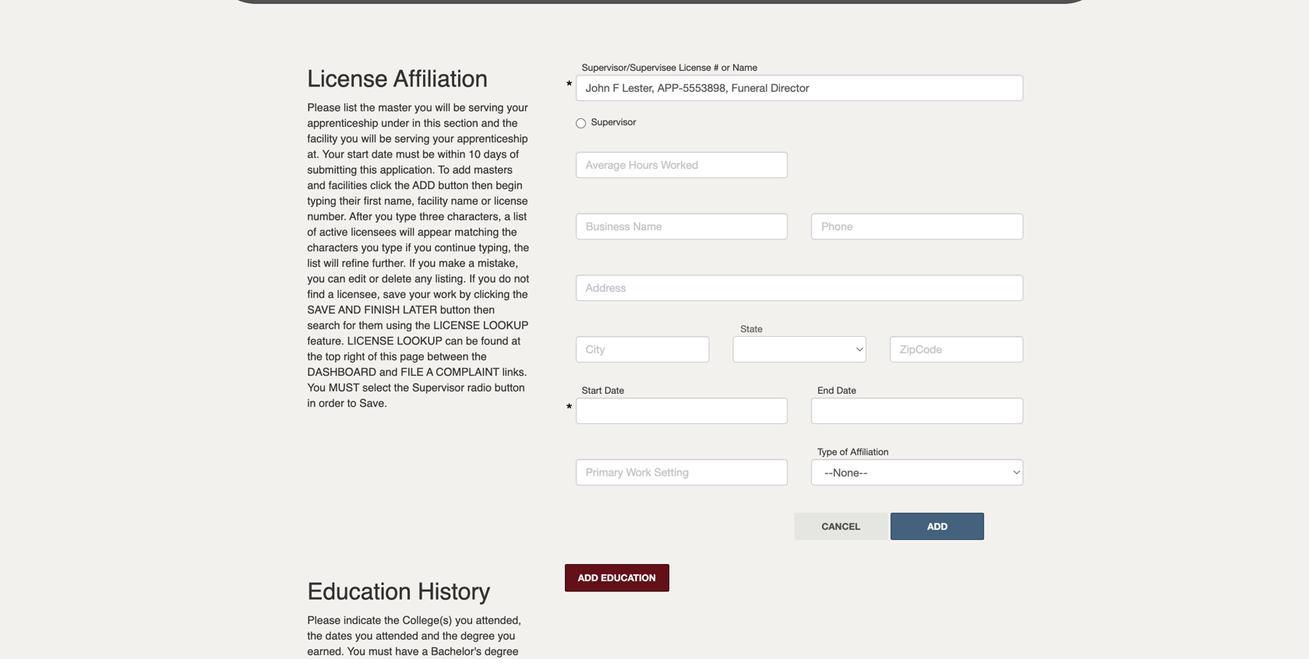 Task type: describe. For each thing, give the bounding box(es) containing it.
hours
[[629, 159, 658, 171]]

finish
[[364, 304, 400, 316]]

license
[[494, 195, 528, 207]]

name,
[[384, 195, 415, 207]]

you down attended,
[[498, 630, 515, 643]]

1 vertical spatial then
[[474, 304, 495, 316]]

name
[[451, 195, 478, 207]]

to
[[438, 164, 450, 176]]

do
[[499, 273, 511, 285]]

bachelor's
[[431, 646, 482, 659]]

Start Date text field
[[576, 398, 788, 425]]

1 vertical spatial name
[[633, 220, 662, 233]]

masters
[[474, 164, 513, 176]]

listing.
[[435, 273, 466, 285]]

the up name,
[[395, 179, 410, 192]]

#
[[714, 62, 719, 73]]

three
[[419, 210, 444, 223]]

1 horizontal spatial license
[[679, 62, 711, 73]]

save
[[307, 304, 336, 316]]

page
[[400, 351, 424, 363]]

must inside please indicate the college(s) you attended, the dates you attended and the degree you earned. you must have a bachelor's degr
[[369, 646, 392, 659]]

characters
[[307, 242, 358, 254]]

0 vertical spatial affiliation
[[394, 65, 488, 92]]

City text field
[[576, 337, 709, 363]]

education history
[[307, 579, 490, 606]]

radio
[[467, 382, 492, 394]]

will up start
[[361, 132, 376, 145]]

save
[[383, 288, 406, 301]]

delete
[[382, 273, 412, 285]]

feature.
[[307, 335, 344, 348]]

using
[[386, 319, 412, 332]]

address
[[586, 282, 626, 295]]

licensees
[[351, 226, 396, 238]]

date for end date
[[837, 385, 856, 396]]

to
[[347, 397, 356, 410]]

any
[[415, 273, 432, 285]]

after
[[349, 210, 372, 223]]

application.
[[380, 164, 435, 176]]

at
[[511, 335, 521, 348]]

must inside "please list the master you will be serving your apprenticeship under in this section and the facility you will be serving your apprenticeship at. your start date must be within 10 days of submitting this application. to add masters and facilities click the add button then begin typing their first name, facility name or license number. after you type three characters, a list of active licensees will appear matching the characters you type if you continue typing, the list will refine further. if you make a mistake, you can edit or delete any listing. if you do not find a licensee, save your work by clicking the save and finish later button then search for them using the license lookup feature. license lookup can be found at the top right of this page between the dashboard and file a complaint links. you must select the supervisor radio button in order to save."
[[396, 148, 419, 161]]

attended,
[[476, 615, 521, 627]]

you down licensees
[[361, 242, 379, 254]]

master
[[378, 101, 412, 114]]

2 horizontal spatial list
[[513, 210, 527, 223]]

1 horizontal spatial apprenticeship
[[457, 132, 528, 145]]

End Date text field
[[811, 398, 1024, 425]]

average hours worked
[[586, 159, 698, 171]]

0 vertical spatial then
[[472, 179, 493, 192]]

the right the typing,
[[514, 242, 529, 254]]

1 vertical spatial or
[[481, 195, 491, 207]]

of right days
[[510, 148, 519, 161]]

start
[[582, 385, 602, 396]]

typing
[[307, 195, 336, 207]]

typing,
[[479, 242, 511, 254]]

licensee,
[[337, 288, 380, 301]]

click
[[370, 179, 392, 192]]

1 horizontal spatial if
[[469, 273, 475, 285]]

find
[[307, 288, 325, 301]]

dashboard
[[307, 366, 376, 379]]

the left master
[[360, 101, 375, 114]]

further.
[[372, 257, 406, 270]]

continue
[[435, 242, 476, 254]]

and inside please indicate the college(s) you attended, the dates you attended and the degree you earned. you must have a bachelor's degr
[[421, 630, 439, 643]]

the left top
[[307, 351, 322, 363]]

a down license
[[504, 210, 510, 223]]

top
[[325, 351, 341, 363]]

the up the typing,
[[502, 226, 517, 238]]

file
[[401, 366, 424, 379]]

end date
[[818, 385, 856, 396]]

dates
[[325, 630, 352, 643]]

type
[[818, 447, 837, 458]]

0 vertical spatial apprenticeship
[[307, 117, 378, 129]]

add
[[453, 164, 471, 176]]

setting
[[654, 466, 689, 479]]

a
[[426, 366, 433, 379]]

a right find on the top of page
[[328, 288, 334, 301]]

earned.
[[307, 646, 344, 659]]

business
[[586, 220, 630, 233]]

the down the file
[[394, 382, 409, 394]]

primary work setting
[[586, 466, 689, 479]]

Primary Work Setting text field
[[576, 460, 788, 486]]

under
[[381, 117, 409, 129]]

Supervisor/Supervisee License # or Name text field
[[576, 75, 1024, 101]]

clicking
[[474, 288, 510, 301]]

date
[[372, 148, 393, 161]]

work
[[626, 466, 651, 479]]

number.
[[307, 210, 347, 223]]

0 horizontal spatial or
[[369, 273, 379, 285]]

appear
[[418, 226, 452, 238]]

be up the date
[[379, 132, 392, 145]]

at.
[[307, 148, 319, 161]]

your
[[322, 148, 344, 161]]

found
[[481, 335, 508, 348]]

characters,
[[447, 210, 501, 223]]

submitting
[[307, 164, 357, 176]]

1 vertical spatial can
[[445, 335, 463, 348]]

of right right
[[368, 351, 377, 363]]

0 vertical spatial type
[[396, 210, 416, 223]]

phone
[[821, 220, 853, 233]]

1 horizontal spatial affiliation
[[850, 447, 889, 458]]

save.
[[359, 397, 387, 410]]

0 vertical spatial your
[[507, 101, 528, 114]]

edit
[[348, 273, 366, 285]]

not
[[514, 273, 529, 285]]

1 vertical spatial license
[[347, 335, 394, 348]]

1 horizontal spatial facility
[[418, 195, 448, 207]]

be left "found"
[[466, 335, 478, 348]]

of right type
[[840, 447, 848, 458]]

you up degree
[[455, 615, 473, 627]]

and right section
[[481, 117, 499, 129]]

days
[[484, 148, 507, 161]]

the up complaint
[[472, 351, 487, 363]]

please indicate the college(s) you attended, the dates you attended and the degree you earned. you must have a bachelor's degr
[[307, 615, 530, 660]]

state
[[741, 324, 763, 335]]

1 vertical spatial lookup
[[397, 335, 442, 348]]

0 vertical spatial or
[[721, 62, 730, 73]]

for
[[343, 319, 356, 332]]

them
[[359, 319, 383, 332]]

average
[[586, 159, 626, 171]]

indicate
[[344, 615, 381, 627]]

search
[[307, 319, 340, 332]]

the down later
[[415, 319, 430, 332]]

Phone text field
[[811, 213, 1024, 240]]

Average Hours Worked number field
[[576, 152, 788, 178]]



Task type: locate. For each thing, give the bounding box(es) containing it.
this down start
[[360, 164, 377, 176]]

or right #
[[721, 62, 730, 73]]

1 horizontal spatial list
[[344, 101, 357, 114]]

you inside please indicate the college(s) you attended, the dates you attended and the degree you earned. you must have a bachelor's degr
[[347, 646, 366, 659]]

1 vertical spatial must
[[369, 646, 392, 659]]

name right #
[[733, 62, 757, 73]]

2 horizontal spatial your
[[507, 101, 528, 114]]

1 horizontal spatial in
[[412, 117, 421, 129]]

0 horizontal spatial your
[[409, 288, 430, 301]]

in left order
[[307, 397, 316, 410]]

list down license
[[513, 210, 527, 223]]

the up the earned.
[[307, 630, 322, 643]]

0 vertical spatial please
[[307, 101, 341, 114]]

lookup up at
[[483, 319, 528, 332]]

0 horizontal spatial name
[[633, 220, 662, 233]]

name
[[733, 62, 757, 73], [633, 220, 662, 233]]

0 vertical spatial list
[[344, 101, 357, 114]]

business name
[[586, 220, 662, 233]]

0 horizontal spatial affiliation
[[394, 65, 488, 92]]

will up if
[[399, 226, 415, 238]]

0 horizontal spatial supervisor
[[412, 382, 464, 394]]

start
[[347, 148, 369, 161]]

end
[[818, 385, 834, 396]]

a right make
[[469, 257, 475, 270]]

0 horizontal spatial lookup
[[397, 335, 442, 348]]

add
[[412, 179, 435, 192]]

date right start
[[605, 385, 624, 396]]

right
[[344, 351, 365, 363]]

then down 'clicking'
[[474, 304, 495, 316]]

of down number.
[[307, 226, 316, 238]]

0 horizontal spatial you
[[307, 382, 326, 394]]

0 horizontal spatial in
[[307, 397, 316, 410]]

2 vertical spatial this
[[380, 351, 397, 363]]

zipcode
[[900, 343, 942, 356]]

None radio
[[576, 118, 586, 128]]

be up section
[[453, 101, 466, 114]]

you down indicate
[[355, 630, 373, 643]]

facility up at.
[[307, 132, 338, 145]]

and up the select
[[379, 366, 398, 379]]

0 horizontal spatial date
[[605, 385, 624, 396]]

ZipCode text field
[[890, 337, 1024, 363]]

please up your
[[307, 101, 341, 114]]

supervisor down a
[[412, 382, 464, 394]]

1 horizontal spatial this
[[380, 351, 397, 363]]

serving down the under on the left top
[[395, 132, 430, 145]]

your
[[507, 101, 528, 114], [433, 132, 454, 145], [409, 288, 430, 301]]

in right the under on the left top
[[412, 117, 421, 129]]

apprenticeship up your
[[307, 117, 378, 129]]

1 vertical spatial your
[[433, 132, 454, 145]]

affiliation
[[394, 65, 488, 92], [850, 447, 889, 458]]

2 vertical spatial button
[[495, 382, 525, 394]]

you
[[415, 101, 432, 114], [341, 132, 358, 145], [375, 210, 393, 223], [361, 242, 379, 254], [414, 242, 432, 254], [418, 257, 436, 270], [307, 273, 325, 285], [478, 273, 496, 285], [455, 615, 473, 627], [355, 630, 373, 643], [498, 630, 515, 643]]

1 vertical spatial affiliation
[[850, 447, 889, 458]]

can left edit
[[328, 273, 345, 285]]

supervisor up average
[[591, 116, 636, 127]]

must
[[396, 148, 419, 161], [369, 646, 392, 659]]

date right end
[[837, 385, 856, 396]]

you up any
[[418, 257, 436, 270]]

you up licensees
[[375, 210, 393, 223]]

2 horizontal spatial this
[[424, 117, 441, 129]]

license left #
[[679, 62, 711, 73]]

0 horizontal spatial serving
[[395, 132, 430, 145]]

active
[[319, 226, 348, 238]]

degree
[[461, 630, 495, 643]]

1 vertical spatial serving
[[395, 132, 430, 145]]

please inside please indicate the college(s) you attended, the dates you attended and the degree you earned. you must have a bachelor's degr
[[307, 615, 341, 627]]

first
[[364, 195, 381, 207]]

1 vertical spatial you
[[347, 646, 366, 659]]

10
[[469, 148, 481, 161]]

must down attended in the bottom left of the page
[[369, 646, 392, 659]]

be left within
[[422, 148, 435, 161]]

a
[[504, 210, 510, 223], [469, 257, 475, 270], [328, 288, 334, 301], [422, 646, 428, 659]]

this left section
[[424, 117, 441, 129]]

1 horizontal spatial must
[[396, 148, 419, 161]]

1 vertical spatial type
[[382, 242, 402, 254]]

lookup
[[483, 319, 528, 332], [397, 335, 442, 348]]

1 horizontal spatial name
[[733, 62, 757, 73]]

2 horizontal spatial or
[[721, 62, 730, 73]]

0 horizontal spatial if
[[409, 257, 415, 270]]

the up bachelor's
[[443, 630, 458, 643]]

0 vertical spatial in
[[412, 117, 421, 129]]

1 horizontal spatial can
[[445, 335, 463, 348]]

can up between
[[445, 335, 463, 348]]

section
[[444, 117, 478, 129]]

type up 'further.' at the top
[[382, 242, 402, 254]]

0 horizontal spatial license
[[347, 335, 394, 348]]

0 horizontal spatial apprenticeship
[[307, 117, 378, 129]]

0 horizontal spatial can
[[328, 273, 345, 285]]

1 vertical spatial please
[[307, 615, 341, 627]]

and down college(s)
[[421, 630, 439, 643]]

have
[[395, 646, 419, 659]]

2 please from the top
[[307, 615, 341, 627]]

your up later
[[409, 288, 430, 301]]

1 vertical spatial this
[[360, 164, 377, 176]]

between
[[427, 351, 469, 363]]

0 vertical spatial lookup
[[483, 319, 528, 332]]

1 horizontal spatial date
[[837, 385, 856, 396]]

0 vertical spatial must
[[396, 148, 419, 161]]

1 horizontal spatial your
[[433, 132, 454, 145]]

1 vertical spatial apprenticeship
[[457, 132, 528, 145]]

1 please from the top
[[307, 101, 341, 114]]

1 vertical spatial button
[[440, 304, 471, 316]]

2 vertical spatial your
[[409, 288, 430, 301]]

matching
[[455, 226, 499, 238]]

or right edit
[[369, 273, 379, 285]]

and up typing
[[307, 179, 325, 192]]

you up start
[[341, 132, 358, 145]]

license down by on the left top of the page
[[433, 319, 480, 332]]

your up within
[[433, 132, 454, 145]]

None button
[[794, 513, 888, 541], [891, 513, 984, 541], [565, 565, 669, 592], [794, 513, 888, 541], [891, 513, 984, 541], [565, 565, 669, 592]]

1 vertical spatial list
[[513, 210, 527, 223]]

0 vertical spatial supervisor
[[591, 116, 636, 127]]

1 horizontal spatial serving
[[469, 101, 504, 114]]

city
[[586, 343, 605, 356]]

facilities
[[328, 179, 367, 192]]

you right master
[[415, 101, 432, 114]]

supervisor
[[591, 116, 636, 127], [412, 382, 464, 394]]

1 horizontal spatial lookup
[[483, 319, 528, 332]]

license down them
[[347, 335, 394, 348]]

you right if
[[414, 242, 432, 254]]

type of affiliation
[[818, 447, 889, 458]]

your up days
[[507, 101, 528, 114]]

1 horizontal spatial you
[[347, 646, 366, 659]]

1 horizontal spatial or
[[481, 195, 491, 207]]

or up characters,
[[481, 195, 491, 207]]

button down add
[[438, 179, 469, 192]]

will up section
[[435, 101, 450, 114]]

if down if
[[409, 257, 415, 270]]

of
[[510, 148, 519, 161], [307, 226, 316, 238], [368, 351, 377, 363], [840, 447, 848, 458]]

license
[[679, 62, 711, 73], [307, 65, 388, 92]]

history
[[418, 579, 490, 606]]

license
[[433, 319, 480, 332], [347, 335, 394, 348]]

0 vertical spatial if
[[409, 257, 415, 270]]

you up 'clicking'
[[478, 273, 496, 285]]

0 vertical spatial can
[[328, 273, 345, 285]]

if
[[409, 257, 415, 270], [469, 273, 475, 285]]

type
[[396, 210, 416, 223], [382, 242, 402, 254]]

supervisor/supervisee
[[582, 62, 676, 73]]

0 vertical spatial this
[[424, 117, 441, 129]]

please for license affiliation
[[307, 101, 341, 114]]

will down the characters
[[324, 257, 339, 270]]

affiliation up section
[[394, 65, 488, 92]]

later
[[403, 304, 437, 316]]

1 vertical spatial supervisor
[[412, 382, 464, 394]]

you down dates
[[347, 646, 366, 659]]

a right have
[[422, 646, 428, 659]]

1 horizontal spatial supervisor
[[591, 116, 636, 127]]

the up attended in the bottom left of the page
[[384, 615, 399, 627]]

lookup up page
[[397, 335, 442, 348]]

facility
[[307, 132, 338, 145], [418, 195, 448, 207]]

0 vertical spatial facility
[[307, 132, 338, 145]]

list left master
[[344, 101, 357, 114]]

if up by on the left top of the page
[[469, 273, 475, 285]]

Address text field
[[576, 275, 1024, 302]]

license affiliation
[[307, 65, 488, 92]]

select
[[362, 382, 391, 394]]

apprenticeship up days
[[457, 132, 528, 145]]

button down by on the left top of the page
[[440, 304, 471, 316]]

0 horizontal spatial must
[[369, 646, 392, 659]]

license up master
[[307, 65, 388, 92]]

button down links.
[[495, 382, 525, 394]]

please for education history
[[307, 615, 341, 627]]

complaint
[[436, 366, 499, 379]]

then down masters
[[472, 179, 493, 192]]

0 vertical spatial name
[[733, 62, 757, 73]]

their
[[339, 195, 361, 207]]

the up days
[[503, 117, 518, 129]]

supervisor/supervisee license # or name
[[582, 62, 757, 73]]

0 horizontal spatial facility
[[307, 132, 338, 145]]

by
[[459, 288, 471, 301]]

affiliation right type
[[850, 447, 889, 458]]

1 date from the left
[[605, 385, 624, 396]]

please up dates
[[307, 615, 341, 627]]

0 horizontal spatial this
[[360, 164, 377, 176]]

1 vertical spatial if
[[469, 273, 475, 285]]

Business Name text field
[[576, 213, 788, 240]]

a inside please indicate the college(s) you attended, the dates you attended and the degree you earned. you must have a bachelor's degr
[[422, 646, 428, 659]]

1 vertical spatial in
[[307, 397, 316, 410]]

mistake,
[[478, 257, 518, 270]]

please list the master you will be serving your apprenticeship under in this section and the facility you will be serving your apprenticeship at. your start date must be within 10 days of submitting this application. to add masters and facilities click the add button then begin typing their first name, facility name or license number. after you type three characters, a list of active licensees will appear matching the characters you type if you continue typing, the list will refine further. if you make a mistake, you can edit or delete any listing. if you do not find a licensee, save your work by clicking the save and finish later button then search for them using the license lookup feature. license lookup can be found at the top right of this page between the dashboard and file a complaint links. you must select the supervisor radio button in order to save.
[[307, 101, 529, 410]]

name right business
[[633, 220, 662, 233]]

supervisor inside "please list the master you will be serving your apprenticeship under in this section and the facility you will be serving your apprenticeship at. your start date must be within 10 days of submitting this application. to add masters and facilities click the add button then begin typing their first name, facility name or license number. after you type three characters, a list of active licensees will appear matching the characters you type if you continue typing, the list will refine further. if you make a mistake, you can edit or delete any listing. if you do not find a licensee, save your work by clicking the save and finish later button then search for them using the license lookup feature. license lookup can be found at the top right of this page between the dashboard and file a complaint links. you must select the supervisor radio button in order to save."
[[412, 382, 464, 394]]

1 vertical spatial facility
[[418, 195, 448, 207]]

this left page
[[380, 351, 397, 363]]

you up order
[[307, 382, 326, 394]]

facility up the three
[[418, 195, 448, 207]]

0 vertical spatial you
[[307, 382, 326, 394]]

links.
[[502, 366, 527, 379]]

date for start date
[[605, 385, 624, 396]]

you inside "please list the master you will be serving your apprenticeship under in this section and the facility you will be serving your apprenticeship at. your start date must be within 10 days of submitting this application. to add masters and facilities click the add button then begin typing their first name, facility name or license number. after you type three characters, a list of active licensees will appear matching the characters you type if you continue typing, the list will refine further. if you make a mistake, you can edit or delete any listing. if you do not find a licensee, save your work by clicking the save and finish later button then search for them using the license lookup feature. license lookup can be found at the top right of this page between the dashboard and file a complaint links. you must select the supervisor radio button in order to save."
[[307, 382, 326, 394]]

0 vertical spatial button
[[438, 179, 469, 192]]

type down name,
[[396, 210, 416, 223]]

please
[[307, 101, 341, 114], [307, 615, 341, 627]]

2 vertical spatial list
[[307, 257, 321, 270]]

serving
[[469, 101, 504, 114], [395, 132, 430, 145]]

the down not
[[513, 288, 528, 301]]

please inside "please list the master you will be serving your apprenticeship under in this section and the facility you will be serving your apprenticeship at. your start date must be within 10 days of submitting this application. to add masters and facilities click the add button then begin typing their first name, facility name or license number. after you type three characters, a list of active licensees will appear matching the characters you type if you continue typing, the list will refine further. if you make a mistake, you can edit or delete any listing. if you do not find a licensee, save your work by clicking the save and finish later button then search for them using the license lookup feature. license lookup can be found at the top right of this page between the dashboard and file a complaint links. you must select the supervisor radio button in order to save."
[[307, 101, 341, 114]]

make
[[439, 257, 465, 270]]

0 vertical spatial license
[[433, 319, 480, 332]]

button
[[438, 179, 469, 192], [440, 304, 471, 316], [495, 382, 525, 394]]

2 date from the left
[[837, 385, 856, 396]]

college(s)
[[402, 615, 452, 627]]

work
[[433, 288, 456, 301]]

within
[[438, 148, 466, 161]]

must up application. at top
[[396, 148, 419, 161]]

1 horizontal spatial license
[[433, 319, 480, 332]]

list down the characters
[[307, 257, 321, 270]]

you up find on the top of page
[[307, 273, 325, 285]]

you
[[307, 382, 326, 394], [347, 646, 366, 659]]

0 vertical spatial serving
[[469, 101, 504, 114]]

apprenticeship
[[307, 117, 378, 129], [457, 132, 528, 145]]

0 horizontal spatial list
[[307, 257, 321, 270]]

serving up section
[[469, 101, 504, 114]]

order
[[319, 397, 344, 410]]

2 vertical spatial or
[[369, 273, 379, 285]]

0 horizontal spatial license
[[307, 65, 388, 92]]

if
[[405, 242, 411, 254]]



Task type: vqa. For each thing, say whether or not it's contained in the screenshot.
"disciplinary"
no



